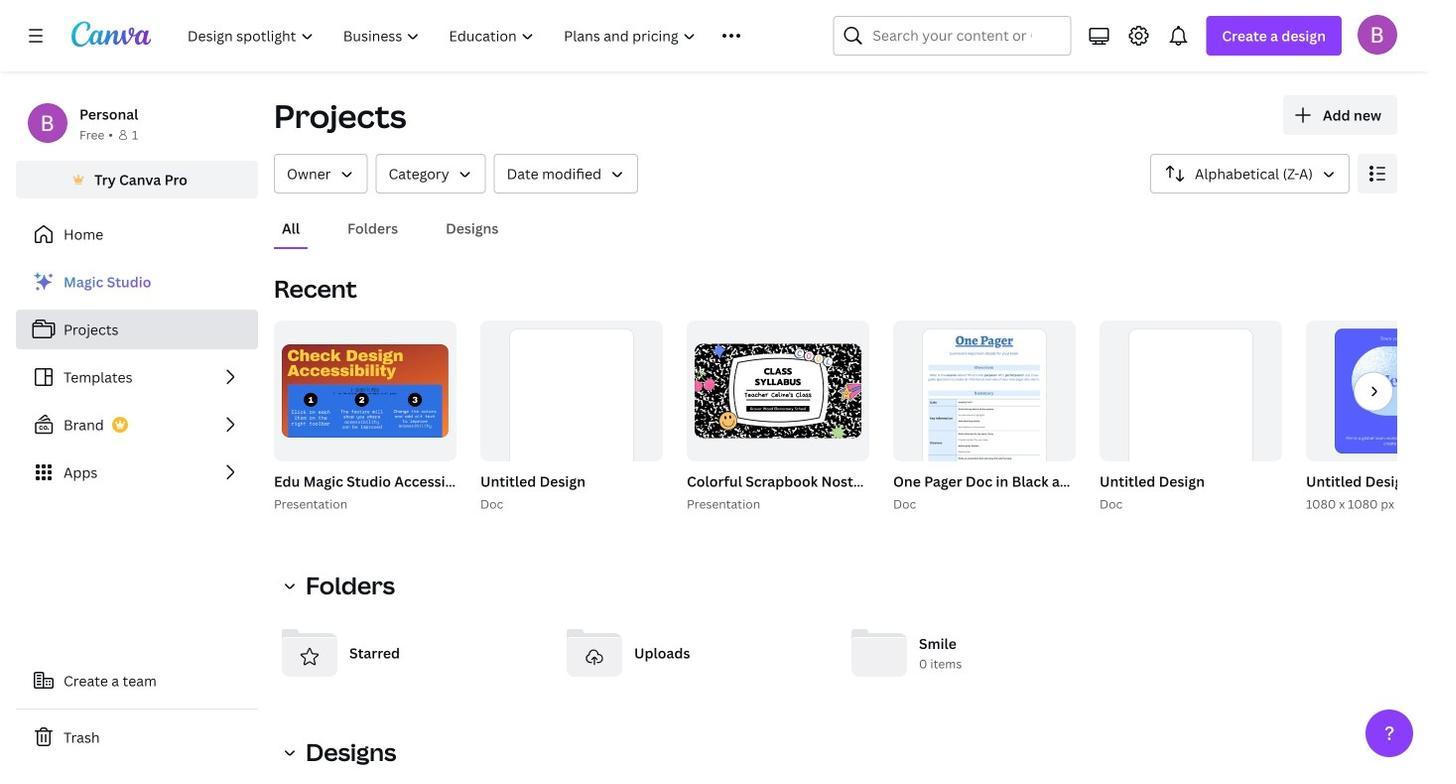 Task type: describe. For each thing, give the bounding box(es) containing it.
10 group from the left
[[1100, 321, 1282, 505]]

3 group from the left
[[476, 321, 663, 514]]

6 group from the left
[[687, 321, 870, 462]]

Sort by button
[[1150, 154, 1350, 194]]

11 group from the left
[[1302, 321, 1429, 514]]

4 group from the left
[[480, 321, 663, 505]]



Task type: locate. For each thing, give the bounding box(es) containing it.
9 group from the left
[[1096, 321, 1282, 514]]

group
[[270, 321, 645, 514], [274, 321, 457, 462], [476, 321, 663, 514], [480, 321, 663, 505], [683, 321, 1188, 514], [687, 321, 870, 462], [889, 321, 1401, 514], [893, 321, 1076, 505], [1096, 321, 1282, 514], [1100, 321, 1282, 505], [1302, 321, 1429, 514], [1306, 321, 1429, 462]]

region
[[274, 768, 1398, 773]]

7 group from the left
[[889, 321, 1401, 514]]

None search field
[[833, 16, 1071, 56]]

Category button
[[376, 154, 486, 194]]

Date modified button
[[494, 154, 638, 194]]

Search search field
[[873, 17, 1032, 55]]

12 group from the left
[[1306, 321, 1429, 462]]

list
[[16, 262, 258, 492]]

Owner button
[[274, 154, 368, 194]]

bob builder image
[[1358, 15, 1398, 54]]

1 group from the left
[[270, 321, 645, 514]]

top level navigation element
[[175, 16, 786, 56], [175, 16, 786, 56]]

2 group from the left
[[274, 321, 457, 462]]

5 group from the left
[[683, 321, 1188, 514]]

8 group from the left
[[893, 321, 1076, 505]]



Task type: vqa. For each thing, say whether or not it's contained in the screenshot.
SEARCH "search box"
yes



